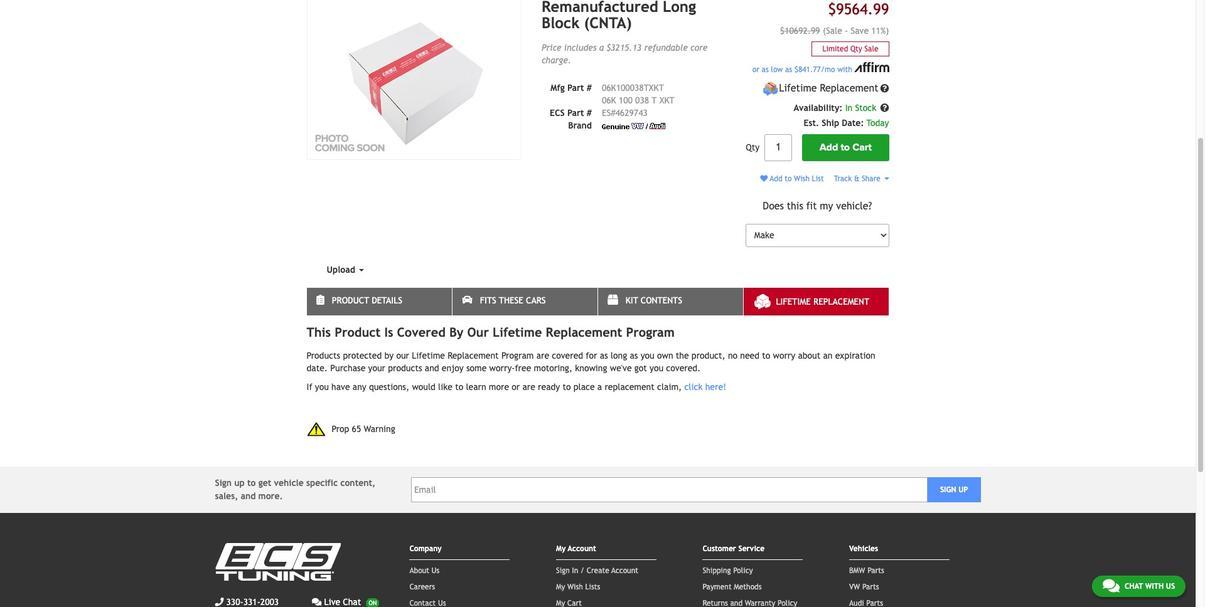Task type: describe. For each thing, give the bounding box(es) containing it.
fits
[[480, 296, 497, 306]]

genuine volkswagen audi image
[[602, 123, 666, 129]]

our
[[397, 351, 409, 361]]

my for my wish lists
[[556, 583, 565, 592]]

$3215.13
[[607, 43, 642, 53]]

sign for sign up to get vehicle specific content, sales, and more.
[[215, 479, 232, 489]]

by
[[450, 325, 464, 339]]

and inside the sign up to get vehicle specific content, sales, and more.
[[241, 492, 256, 502]]

covered.
[[667, 363, 701, 373]]

content,
[[341, 479, 376, 489]]

like
[[438, 382, 453, 392]]

charge.
[[542, 55, 572, 65]]

these
[[499, 296, 524, 306]]

expiration
[[836, 351, 876, 361]]

learn
[[466, 382, 487, 392]]

9564.99
[[837, 0, 890, 18]]

chat
[[1125, 583, 1144, 592]]

block
[[542, 14, 580, 32]]

0 vertical spatial lifetime replacement
[[780, 82, 879, 94]]

add to wish list
[[768, 174, 824, 183]]

es#4629743 - 06k100038txkt - remanufactured long block (cnta) - price includes a $3215.13 refundable core charge. - genuine volkswagen audi - volkswagen image
[[307, 0, 522, 160]]

part inside 06k 100 038 t xkt ecs part #
[[568, 108, 584, 118]]

est.
[[804, 118, 820, 128]]

if
[[307, 382, 312, 392]]

date.
[[307, 363, 328, 373]]

up for sign up to get vehicle specific content, sales, and more.
[[234, 479, 245, 489]]

ecs tuning image
[[215, 544, 341, 582]]

/mo
[[821, 66, 836, 74]]

mfg part #
[[551, 83, 592, 93]]

own
[[658, 351, 674, 361]]

here!
[[706, 382, 727, 392]]

bmw parts
[[850, 567, 885, 576]]

to inside the sign up to get vehicle specific content, sales, and more.
[[247, 479, 256, 489]]

prop 65 warning image
[[307, 422, 326, 437]]

payment
[[703, 583, 732, 592]]

replacement up the availability: in stock
[[820, 82, 879, 94]]

bmw
[[850, 567, 866, 576]]

long
[[663, 0, 697, 15]]

long
[[611, 351, 628, 361]]

track & share button
[[834, 174, 890, 183]]

upload
[[327, 265, 358, 275]]

need
[[741, 351, 760, 361]]

$10692.99 (sale - save 11%)
[[781, 26, 890, 36]]

click here! link
[[685, 382, 727, 392]]

sign for sign in / create account
[[556, 567, 570, 576]]

are inside products protected by our lifetime replacement program are covered for as long as you own the product, no need to worry about an expiration date. purchase your products and enjoy some worry-free motoring, knowing we've got you covered.
[[537, 351, 550, 361]]

my
[[820, 200, 834, 212]]

bmw parts link
[[850, 567, 885, 576]]

includes
[[564, 43, 597, 53]]

some
[[467, 363, 487, 373]]

heart image
[[761, 175, 768, 182]]

est. ship date: today
[[804, 118, 890, 128]]

parts for bmw parts
[[868, 567, 885, 576]]

this product is covered by our lifetime replacement program
[[307, 325, 675, 339]]

vehicles
[[850, 545, 879, 554]]

2 vertical spatial you
[[315, 382, 329, 392]]

get
[[259, 479, 272, 489]]

product details
[[332, 296, 403, 306]]

sign up button
[[928, 478, 981, 503]]

06k100038txkt
[[602, 83, 664, 93]]

0 vertical spatial or
[[753, 66, 760, 74]]

1 part from the top
[[568, 83, 584, 93]]

comments image inside chat with us link
[[1103, 579, 1120, 594]]

0 horizontal spatial with
[[838, 66, 853, 74]]

replacement inside products protected by our lifetime replacement program are covered for as long as you own the product, no need to worry about an expiration date. purchase your products and enjoy some worry-free motoring, knowing we've got you covered.
[[448, 351, 499, 361]]

as left $
[[786, 66, 793, 74]]

# inside 06k 100 038 t xkt ecs part #
[[587, 108, 592, 118]]

us inside chat with us link
[[1167, 583, 1176, 592]]

0 horizontal spatial comments image
[[312, 599, 322, 607]]

add to cart button
[[803, 134, 890, 161]]

0 horizontal spatial or
[[512, 382, 520, 392]]

if you have any questions, would like to learn more or are ready to place a replacement claim, click here!
[[307, 382, 727, 392]]

limited
[[823, 45, 849, 54]]

1 vertical spatial are
[[523, 382, 536, 392]]

your
[[368, 363, 386, 373]]

/
[[581, 567, 585, 576]]

contents
[[641, 296, 683, 306]]

save
[[851, 26, 869, 36]]

limited qty sale
[[823, 45, 879, 54]]

motoring,
[[534, 363, 573, 373]]

65
[[352, 425, 361, 435]]

and inside products protected by our lifetime replacement program are covered for as long as you own the product, no need to worry about an expiration date. purchase your products and enjoy some worry-free motoring, knowing we've got you covered.
[[425, 363, 439, 373]]

in for /
[[572, 567, 579, 576]]

about
[[798, 351, 821, 361]]

sign for sign up
[[941, 486, 957, 495]]

as right for
[[600, 351, 608, 361]]

fits these cars link
[[452, 288, 598, 316]]

warning
[[364, 425, 396, 435]]

have
[[332, 382, 350, 392]]

841.77
[[799, 66, 821, 74]]

sign up
[[941, 486, 969, 495]]

11%)
[[872, 26, 890, 36]]

claim,
[[658, 382, 682, 392]]

0 vertical spatial product
[[332, 296, 369, 306]]

phone image
[[215, 599, 224, 607]]

this
[[787, 200, 804, 212]]

$
[[795, 66, 799, 74]]

upload button
[[307, 257, 384, 282]]

vw parts
[[850, 583, 880, 592]]

sign in / create account link
[[556, 567, 639, 576]]

Email email field
[[411, 478, 928, 503]]

mfg
[[551, 83, 565, 93]]

for
[[586, 351, 598, 361]]

customer
[[703, 545, 737, 554]]

covered
[[397, 325, 446, 339]]

vw
[[850, 583, 861, 592]]

&
[[855, 174, 860, 183]]

cars
[[526, 296, 546, 306]]

add for add to cart
[[820, 141, 839, 154]]

an
[[824, 351, 833, 361]]

sale
[[865, 45, 879, 54]]

add to wish list link
[[761, 174, 824, 183]]

product details link
[[307, 288, 452, 316]]

enjoy
[[442, 363, 464, 373]]

my for my account
[[556, 545, 566, 554]]

payment methods link
[[703, 583, 762, 592]]



Task type: vqa. For each thing, say whether or not it's contained in the screenshot.


Task type: locate. For each thing, give the bounding box(es) containing it.
0 horizontal spatial sign
[[215, 479, 232, 489]]

question circle image for in stock
[[881, 103, 890, 112]]

or left low
[[753, 66, 760, 74]]

to left get
[[247, 479, 256, 489]]

our
[[468, 325, 489, 339]]

with right the "chat"
[[1146, 583, 1164, 592]]

sign
[[215, 479, 232, 489], [941, 486, 957, 495], [556, 567, 570, 576]]

my left lists
[[556, 583, 565, 592]]

about us link
[[410, 567, 440, 576]]

1 vertical spatial wish
[[568, 583, 583, 592]]

1 horizontal spatial and
[[425, 363, 439, 373]]

2 part from the top
[[568, 108, 584, 118]]

up
[[234, 479, 245, 489], [959, 486, 969, 495]]

to left place
[[563, 382, 571, 392]]

1 vertical spatial program
[[502, 351, 534, 361]]

as left low
[[762, 66, 769, 74]]

0 vertical spatial us
[[432, 567, 440, 576]]

1 my from the top
[[556, 545, 566, 554]]

add right heart image
[[770, 174, 783, 183]]

parts right vw
[[863, 583, 880, 592]]

shipping policy
[[703, 567, 753, 576]]

you up got
[[641, 351, 655, 361]]

parts for vw parts
[[863, 583, 880, 592]]

core
[[691, 43, 708, 53]]

wish
[[795, 174, 810, 183], [568, 583, 583, 592]]

1 horizontal spatial in
[[846, 103, 853, 113]]

1 vertical spatial or
[[512, 382, 520, 392]]

question circle image
[[881, 84, 890, 93], [881, 103, 890, 112]]

low
[[771, 66, 783, 74]]

my account
[[556, 545, 597, 554]]

to
[[841, 141, 850, 154], [785, 174, 792, 183], [763, 351, 771, 361], [455, 382, 464, 392], [563, 382, 571, 392], [247, 479, 256, 489]]

1 vertical spatial a
[[598, 382, 602, 392]]

and right the sales,
[[241, 492, 256, 502]]

sign inside the sign up to get vehicle specific content, sales, and more.
[[215, 479, 232, 489]]

replacement up an
[[814, 297, 870, 307]]

replacement up for
[[546, 325, 623, 339]]

comments image
[[1103, 579, 1120, 594], [312, 599, 322, 607]]

track & share
[[834, 174, 883, 183]]

qty
[[851, 45, 863, 54], [746, 143, 760, 153]]

06k 100 038 t xkt ecs part #
[[550, 95, 675, 118]]

lifetime inside products protected by our lifetime replacement program are covered for as long as you own the product, no need to worry about an expiration date. purchase your products and enjoy some worry-free motoring, knowing we've got you covered.
[[412, 351, 445, 361]]

or as low as $841.77/mo with  - affirm financing (opens in modal) element
[[746, 65, 890, 76]]

prop
[[332, 425, 349, 435]]

to inside button
[[841, 141, 850, 154]]

kit contents link
[[598, 288, 743, 316]]

parts right bmw
[[868, 567, 885, 576]]

0 horizontal spatial wish
[[568, 583, 583, 592]]

us right the "chat"
[[1167, 583, 1176, 592]]

vehicle?
[[837, 200, 873, 212]]

part right mfg
[[568, 83, 584, 93]]

to left cart
[[841, 141, 850, 154]]

my
[[556, 545, 566, 554], [556, 583, 565, 592]]

0 horizontal spatial are
[[523, 382, 536, 392]]

0 horizontal spatial qty
[[746, 143, 760, 153]]

0 horizontal spatial account
[[568, 545, 597, 554]]

1 vertical spatial qty
[[746, 143, 760, 153]]

add to cart
[[820, 141, 872, 154]]

in
[[846, 103, 853, 113], [572, 567, 579, 576]]

you right 'if'
[[315, 382, 329, 392]]

1 horizontal spatial comments image
[[1103, 579, 1120, 594]]

wish left lists
[[568, 583, 583, 592]]

does this fit my vehicle?
[[763, 200, 873, 212]]

worry
[[773, 351, 796, 361]]

to right the like
[[455, 382, 464, 392]]

got
[[635, 363, 647, 373]]

1 horizontal spatial with
[[1146, 583, 1164, 592]]

click
[[685, 382, 703, 392]]

products protected by our lifetime replacement program are covered for as long as you own the product, no need to worry about an expiration date. purchase your products and enjoy some worry-free motoring, knowing we've got you covered.
[[307, 351, 876, 373]]

a right place
[[598, 382, 602, 392]]

to right heart image
[[785, 174, 792, 183]]

in for stock
[[846, 103, 853, 113]]

stock
[[856, 103, 877, 113]]

1 horizontal spatial account
[[612, 567, 639, 576]]

0 horizontal spatial and
[[241, 492, 256, 502]]

1 vertical spatial product
[[335, 325, 381, 339]]

would
[[412, 382, 436, 392]]

0 vertical spatial and
[[425, 363, 439, 373]]

2 question circle image from the top
[[881, 103, 890, 112]]

this
[[307, 325, 331, 339]]

2 # from the top
[[587, 108, 592, 118]]

add inside button
[[820, 141, 839, 154]]

worry-
[[490, 363, 515, 373]]

2 my from the top
[[556, 583, 565, 592]]

1 vertical spatial us
[[1167, 583, 1176, 592]]

0 vertical spatial comments image
[[1103, 579, 1120, 594]]

1 vertical spatial #
[[587, 108, 592, 118]]

by
[[385, 351, 394, 361]]

track
[[834, 174, 852, 183]]

0 vertical spatial a
[[600, 43, 604, 53]]

0 vertical spatial #
[[587, 83, 592, 93]]

protected
[[343, 351, 382, 361]]

1 horizontal spatial wish
[[795, 174, 810, 183]]

0 vertical spatial wish
[[795, 174, 810, 183]]

lifetime down fits these cars link
[[493, 325, 542, 339]]

0 vertical spatial with
[[838, 66, 853, 74]]

up for sign up
[[959, 486, 969, 495]]

0 vertical spatial account
[[568, 545, 597, 554]]

is
[[385, 325, 394, 339]]

program up own
[[626, 325, 675, 339]]

0 horizontal spatial in
[[572, 567, 579, 576]]

replacement up some
[[448, 351, 499, 361]]

any
[[353, 382, 367, 392]]

sign in / create account
[[556, 567, 639, 576]]

product up "protected"
[[335, 325, 381, 339]]

0 vertical spatial my
[[556, 545, 566, 554]]

0 vertical spatial qty
[[851, 45, 863, 54]]

policy
[[734, 567, 753, 576]]

with right /mo
[[838, 66, 853, 74]]

add for add to wish list
[[770, 174, 783, 183]]

the
[[676, 351, 689, 361]]

lifetime down the covered
[[412, 351, 445, 361]]

you down own
[[650, 363, 664, 373]]

wish left list
[[795, 174, 810, 183]]

1 vertical spatial and
[[241, 492, 256, 502]]

None text field
[[765, 134, 793, 161]]

account
[[568, 545, 597, 554], [612, 567, 639, 576]]

# up 06k 100 038 t xkt ecs part #
[[587, 83, 592, 93]]

questions,
[[369, 382, 410, 392]]

to right need at the bottom of page
[[763, 351, 771, 361]]

1 vertical spatial you
[[650, 363, 664, 373]]

0 horizontal spatial us
[[432, 567, 440, 576]]

1 horizontal spatial up
[[959, 486, 969, 495]]

1 vertical spatial comments image
[[312, 599, 322, 607]]

1 vertical spatial add
[[770, 174, 783, 183]]

as up got
[[630, 351, 638, 361]]

vw parts link
[[850, 583, 880, 592]]

0 vertical spatial in
[[846, 103, 853, 113]]

lifetime down $
[[780, 82, 817, 94]]

program inside products protected by our lifetime replacement program are covered for as long as you own the product, no need to worry about an expiration date. purchase your products and enjoy some worry-free motoring, knowing we've got you covered.
[[502, 351, 534, 361]]

0 vertical spatial part
[[568, 83, 584, 93]]

brand
[[568, 120, 592, 130]]

payment methods
[[703, 583, 762, 592]]

company
[[410, 545, 442, 554]]

1 vertical spatial with
[[1146, 583, 1164, 592]]

1 horizontal spatial program
[[626, 325, 675, 339]]

more
[[489, 382, 509, 392]]

this product is lifetime replacement eligible image
[[763, 81, 779, 96]]

1 vertical spatial part
[[568, 108, 584, 118]]

kit
[[626, 296, 639, 306]]

0 horizontal spatial add
[[770, 174, 783, 183]]

us right about
[[432, 567, 440, 576]]

1 horizontal spatial add
[[820, 141, 839, 154]]

refundable
[[645, 43, 688, 53]]

1 vertical spatial in
[[572, 567, 579, 576]]

date:
[[842, 118, 865, 128]]

are down free
[[523, 382, 536, 392]]

are up motoring,
[[537, 351, 550, 361]]

remanufactured
[[542, 0, 659, 15]]

does
[[763, 200, 784, 212]]

1 horizontal spatial or
[[753, 66, 760, 74]]

1 # from the top
[[587, 83, 592, 93]]

lifetime replacement up an
[[777, 297, 870, 307]]

lists
[[586, 583, 601, 592]]

account right the create
[[612, 567, 639, 576]]

0 horizontal spatial up
[[234, 479, 245, 489]]

1 horizontal spatial us
[[1167, 583, 1176, 592]]

0 vertical spatial parts
[[868, 567, 885, 576]]

0 vertical spatial you
[[641, 351, 655, 361]]

in left /
[[572, 567, 579, 576]]

as
[[762, 66, 769, 74], [786, 66, 793, 74], [600, 351, 608, 361], [630, 351, 638, 361]]

question circle image for lifetime replacement
[[881, 84, 890, 93]]

0 vertical spatial add
[[820, 141, 839, 154]]

# up the brand at the left
[[587, 108, 592, 118]]

product,
[[692, 351, 726, 361]]

1 vertical spatial question circle image
[[881, 103, 890, 112]]

or right more
[[512, 382, 520, 392]]

1 horizontal spatial sign
[[556, 567, 570, 576]]

replacement inside lifetime replacement link
[[814, 297, 870, 307]]

careers link
[[410, 583, 435, 592]]

part up the brand at the left
[[568, 108, 584, 118]]

0 horizontal spatial program
[[502, 351, 534, 361]]

service
[[739, 545, 765, 554]]

add down the ship
[[820, 141, 839, 154]]

sign inside 'button'
[[941, 486, 957, 495]]

0 vertical spatial program
[[626, 325, 675, 339]]

comments image left the "chat"
[[1103, 579, 1120, 594]]

availability:
[[794, 103, 843, 113]]

1 vertical spatial lifetime replacement
[[777, 297, 870, 307]]

product
[[332, 296, 369, 306], [335, 325, 381, 339]]

purchase
[[330, 363, 366, 373]]

(cnta)
[[584, 14, 632, 32]]

no
[[728, 351, 738, 361]]

$10692.99
[[781, 26, 821, 36]]

a right includes
[[600, 43, 604, 53]]

program up free
[[502, 351, 534, 361]]

covered
[[552, 351, 584, 361]]

1 vertical spatial my
[[556, 583, 565, 592]]

part
[[568, 83, 584, 93], [568, 108, 584, 118]]

product down upload 'dropdown button'
[[332, 296, 369, 306]]

2 horizontal spatial sign
[[941, 486, 957, 495]]

products
[[388, 363, 422, 373]]

with
[[838, 66, 853, 74], [1146, 583, 1164, 592]]

or as low as $ 841.77 /mo with
[[753, 66, 855, 74]]

1 horizontal spatial qty
[[851, 45, 863, 54]]

my wish lists link
[[556, 583, 601, 592]]

and up would
[[425, 363, 439, 373]]

ecs
[[550, 108, 565, 118]]

up inside the sign up to get vehicle specific content, sales, and more.
[[234, 479, 245, 489]]

account up /
[[568, 545, 597, 554]]

1 question circle image from the top
[[881, 84, 890, 93]]

comments image down ecs tuning image
[[312, 599, 322, 607]]

my up my wish lists link
[[556, 545, 566, 554]]

-
[[845, 26, 849, 36]]

specific
[[306, 479, 338, 489]]

in up est. ship date: today
[[846, 103, 853, 113]]

a inside the price includes a $3215.13 refundable core charge.
[[600, 43, 604, 53]]

#
[[587, 83, 592, 93], [587, 108, 592, 118]]

06k 100 038 t xkt
[[602, 95, 675, 105]]

es#
[[602, 108, 616, 118]]

customer service
[[703, 545, 765, 554]]

1 horizontal spatial are
[[537, 351, 550, 361]]

sales,
[[215, 492, 238, 502]]

program
[[626, 325, 675, 339], [502, 351, 534, 361]]

price includes a $3215.13 refundable core charge.
[[542, 43, 708, 65]]

lifetime up 'worry'
[[777, 297, 811, 307]]

1 vertical spatial parts
[[863, 583, 880, 592]]

up inside 'button'
[[959, 486, 969, 495]]

0 vertical spatial question circle image
[[881, 84, 890, 93]]

0 vertical spatial are
[[537, 351, 550, 361]]

about
[[410, 567, 430, 576]]

1 vertical spatial account
[[612, 567, 639, 576]]

lifetime replacement down /mo
[[780, 82, 879, 94]]

(sale
[[823, 26, 843, 36]]

to inside products protected by our lifetime replacement program are covered for as long as you own the product, no need to worry about an expiration date. purchase your products and enjoy some worry-free motoring, knowing we've got you covered.
[[763, 351, 771, 361]]



